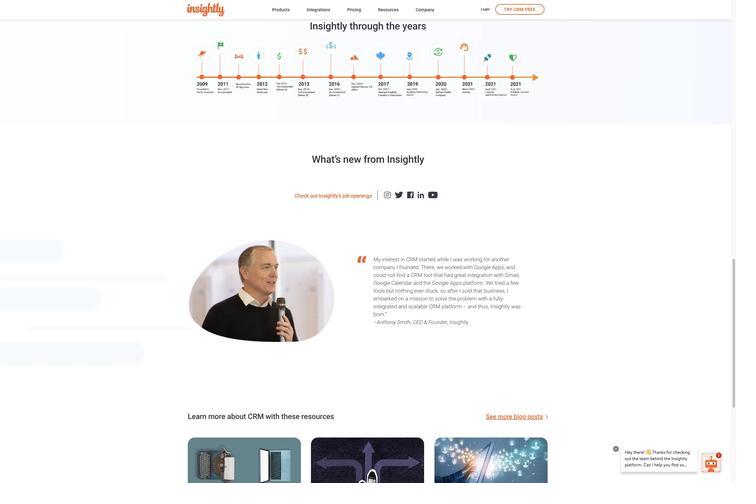 Task type: describe. For each thing, give the bounding box(es) containing it.
insightly through the years
[[310, 20, 427, 32]]

openings
[[351, 193, 372, 199]]

pricing
[[348, 7, 362, 12]]

founded.
[[400, 264, 420, 271]]

born."
[[374, 311, 387, 318]]

problem
[[458, 296, 477, 302]]

–anthony
[[374, 319, 396, 326]]

integration
[[468, 272, 493, 278]]

login link
[[482, 7, 490, 12]]

learn
[[188, 413, 207, 421]]

apps,
[[493, 264, 506, 271]]

in
[[401, 257, 405, 263]]

not
[[388, 272, 396, 278]]

new
[[344, 154, 362, 165]]

see more blog posts
[[487, 413, 544, 421]]

started
[[419, 257, 436, 263]]

products link
[[272, 6, 290, 14]]

tried
[[495, 280, 506, 286]]

–
[[464, 304, 467, 310]]

try crm free
[[505, 7, 536, 12]]

crm down founded. at the bottom right
[[411, 272, 423, 278]]

try crm free link
[[496, 4, 545, 15]]

company
[[374, 264, 396, 271]]

what's new from insightly
[[312, 154, 425, 165]]

typewriter and laptop together. image
[[188, 438, 301, 483]]

founder,
[[429, 319, 449, 326]]

find
[[397, 272, 406, 278]]

what's
[[312, 154, 341, 165]]

with down apps,
[[494, 272, 504, 278]]

tool
[[424, 272, 433, 278]]

integrations
[[307, 7, 331, 12]]

mission
[[410, 296, 428, 302]]

had
[[445, 272, 454, 278]]

tools
[[374, 288, 386, 294]]

210226 build customer journeys feature insightly blog image
[[311, 438, 425, 483]]

0 horizontal spatial google
[[374, 280, 391, 286]]

resources
[[302, 413, 334, 421]]

interest
[[382, 257, 400, 263]]

for
[[484, 257, 491, 263]]

business,
[[484, 288, 506, 294]]

insightly logo image
[[187, 3, 225, 17]]

more for learn
[[208, 413, 226, 421]]

with left these
[[266, 413, 280, 421]]

posts
[[528, 413, 544, 421]]

2 horizontal spatial google
[[475, 264, 491, 271]]

embarked
[[374, 296, 397, 302]]

see
[[487, 413, 497, 421]]

i left sold
[[460, 288, 461, 294]]

check out insightly's job openings
[[295, 193, 372, 199]]

apps
[[451, 280, 462, 286]]

years
[[403, 20, 427, 32]]

integrated
[[374, 304, 398, 310]]

pricing link
[[348, 6, 362, 14]]

and up gmail,
[[507, 264, 516, 271]]

resources
[[378, 7, 399, 12]]

and right –
[[468, 304, 477, 310]]

fully-
[[494, 296, 505, 302]]

i right while
[[451, 257, 452, 263]]

working
[[464, 257, 483, 263]]

login
[[482, 7, 490, 11]]

ever
[[415, 288, 424, 294]]

0 vertical spatial was
[[453, 257, 463, 263]]

i right business,
[[508, 288, 509, 294]]

2 horizontal spatial the
[[449, 296, 457, 302]]



Task type: vqa. For each thing, say whether or not it's contained in the screenshot.
Watch the video
no



Task type: locate. For each thing, give the bounding box(es) containing it.
insightly's
[[319, 193, 342, 199]]

ceo
[[413, 319, 423, 326]]

blog
[[514, 413, 527, 421]]

we
[[437, 264, 444, 271]]

crm down to
[[429, 304, 441, 310]]

platform
[[442, 304, 462, 310]]

more for see
[[498, 413, 513, 421]]

job
[[343, 193, 350, 199]]

that down we
[[434, 272, 443, 278]]

1 vertical spatial that
[[474, 288, 483, 294]]

with down 'working'
[[464, 264, 474, 271]]

insightly
[[310, 20, 348, 32], [387, 154, 425, 165], [491, 304, 511, 310], [450, 319, 469, 326]]

products
[[272, 7, 290, 12]]

was down few
[[512, 304, 521, 310]]

through
[[350, 20, 384, 32]]

0 vertical spatial the
[[386, 20, 400, 32]]

was
[[453, 257, 463, 263], [512, 304, 521, 310]]

and up ever
[[414, 280, 423, 286]]

1 horizontal spatial google
[[433, 280, 449, 286]]

i up find
[[397, 264, 398, 271]]

was up worked
[[453, 257, 463, 263]]

calendar
[[392, 280, 413, 286]]

my interest in crm started while i was working for another company i founded. there, we worked with google apps, and could not find a crm tool that had great integration with gmail, google calendar and the google apps platform. we tried a few tools but nothing ever stuck, so after i sold that business, i embarked on a mission to solve the problem with a fully- integrated and scalable crm platform – and thus, insightly was born." –anthony smith, ceo & founder, insightly
[[374, 257, 521, 326]]

see more blog posts link
[[487, 413, 549, 421]]

to
[[430, 296, 434, 302]]

company
[[416, 7, 435, 12]]

more right see at the right of the page
[[498, 413, 513, 421]]

0 horizontal spatial the
[[386, 20, 400, 32]]

google down could
[[374, 280, 391, 286]]

0 horizontal spatial more
[[208, 413, 226, 421]]

these
[[282, 413, 300, 421]]

try crm free button
[[496, 4, 545, 15]]

that
[[434, 272, 443, 278], [474, 288, 483, 294]]

crm inside button
[[514, 7, 524, 12]]

1 horizontal spatial the
[[424, 280, 431, 286]]

1 vertical spatial the
[[424, 280, 431, 286]]

solve
[[436, 296, 448, 302]]

few
[[511, 280, 519, 286]]

crm right try
[[514, 7, 524, 12]]

and
[[507, 264, 516, 271], [414, 280, 423, 286], [399, 304, 408, 310], [468, 304, 477, 310]]

1 vertical spatial was
[[512, 304, 521, 310]]

&
[[425, 319, 428, 326]]

scalable
[[409, 304, 428, 310]]

thus,
[[478, 304, 490, 310]]

check
[[295, 193, 309, 199]]

try
[[505, 7, 513, 12]]

the down after
[[449, 296, 457, 302]]

more right learn
[[208, 413, 226, 421]]

a right find
[[407, 272, 410, 278]]

could
[[374, 272, 387, 278]]

so
[[441, 288, 446, 294]]

nothing
[[396, 288, 413, 294]]

0 vertical spatial that
[[434, 272, 443, 278]]

more
[[208, 413, 226, 421], [498, 413, 513, 421]]

resources link
[[378, 6, 399, 14]]

google up integration
[[475, 264, 491, 271]]

0 horizontal spatial that
[[434, 272, 443, 278]]

gmail,
[[506, 272, 520, 278]]

smith,
[[398, 319, 412, 326]]

insightly logo link
[[187, 3, 262, 17]]

google up so
[[433, 280, 449, 286]]

that down platform.
[[474, 288, 483, 294]]

a right 'on'
[[406, 296, 409, 302]]

1 horizontal spatial more
[[498, 413, 513, 421]]

0 horizontal spatial was
[[453, 257, 463, 263]]

crm up founded. at the bottom right
[[407, 257, 418, 263]]

integrations link
[[307, 6, 331, 14]]

1 horizontal spatial was
[[512, 304, 521, 310]]

i
[[451, 257, 452, 263], [397, 264, 398, 271], [460, 288, 461, 294], [508, 288, 509, 294]]

on
[[399, 296, 405, 302]]

about
[[227, 413, 246, 421]]

out
[[310, 193, 318, 199]]

learn more about crm with these resources
[[188, 413, 334, 421]]

while
[[437, 257, 449, 263]]

stylized image of a crm tracking system - small image
[[435, 438, 548, 483]]

google
[[475, 264, 491, 271], [374, 280, 391, 286], [433, 280, 449, 286]]

there,
[[422, 264, 436, 271]]

with up thus,
[[479, 296, 488, 302]]

2 vertical spatial the
[[449, 296, 457, 302]]

platform.
[[464, 280, 485, 286]]

the down tool
[[424, 280, 431, 286]]

company link
[[416, 6, 435, 14]]

but
[[387, 288, 394, 294]]

we
[[486, 280, 494, 286]]

and down 'on'
[[399, 304, 408, 310]]

a left few
[[507, 280, 510, 286]]

a left fully-
[[490, 296, 493, 302]]

worked
[[445, 264, 462, 271]]

after
[[448, 288, 459, 294]]

1 horizontal spatial that
[[474, 288, 483, 294]]

another
[[492, 257, 510, 263]]

the down resources link
[[386, 20, 400, 32]]

sold
[[463, 288, 473, 294]]

my
[[374, 257, 381, 263]]

crm right the about
[[248, 413, 264, 421]]

check out insightly's job openings link
[[295, 193, 384, 199]]

from
[[364, 154, 385, 165]]

crm
[[514, 7, 524, 12], [407, 257, 418, 263], [411, 272, 423, 278], [429, 304, 441, 310], [248, 413, 264, 421]]

free
[[526, 7, 536, 12]]

stuck,
[[426, 288, 440, 294]]

with
[[464, 264, 474, 271], [494, 272, 504, 278], [479, 296, 488, 302], [266, 413, 280, 421]]

the
[[386, 20, 400, 32], [424, 280, 431, 286], [449, 296, 457, 302]]

great
[[455, 272, 467, 278]]



